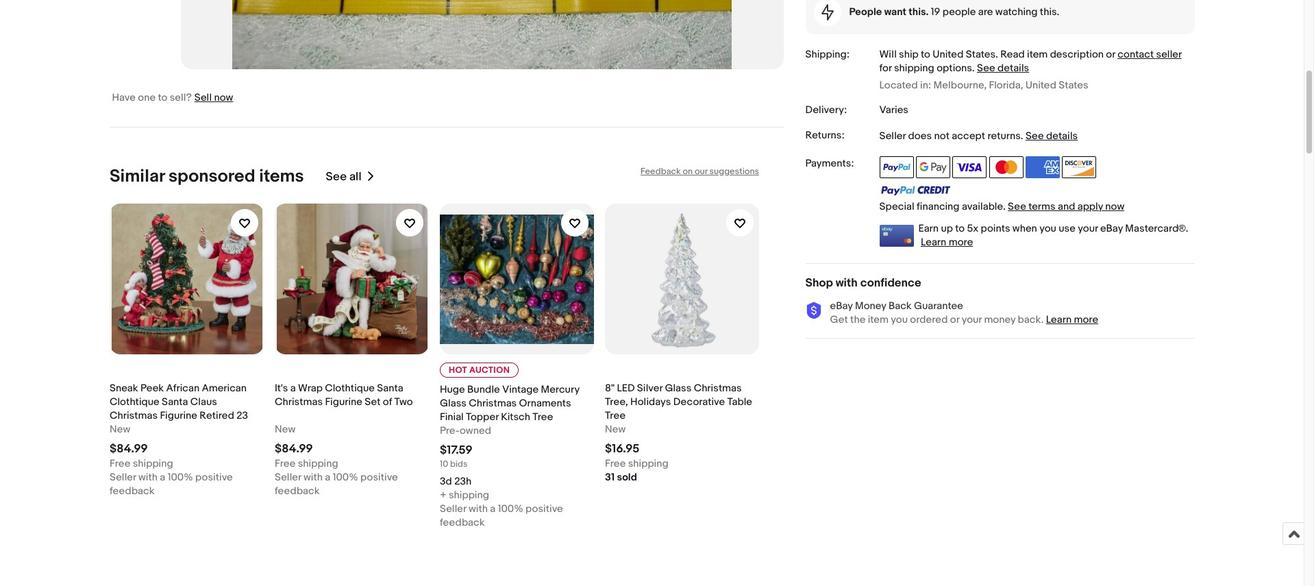 Task type: locate. For each thing, give the bounding box(es) containing it.
new up $16.95
[[605, 423, 626, 436]]

shipping inside huge bundle vintage mercury glass christmas ornaments finial topper kitsch tree pre-owned $17.59 10 bids 3d 23h + shipping seller with a 100% positive feedback
[[449, 489, 489, 502]]

2 seller with a 100% positive feedback text field from the left
[[275, 471, 429, 498]]

+
[[440, 489, 446, 502]]

0 vertical spatial more
[[949, 236, 974, 249]]

$84.99 text field
[[109, 442, 148, 456]]

0 vertical spatial with details__icon image
[[822, 4, 834, 21]]

figurine inside it's a wrap clothtique santa christmas figurine set of two
[[325, 396, 362, 409]]

0 vertical spatial united
[[933, 48, 964, 61]]

positive inside huge bundle vintage mercury glass christmas ornaments finial topper kitsch tree pre-owned $17.59 10 bids 3d 23h + shipping seller with a 100% positive feedback
[[526, 503, 563, 516]]

1 vertical spatial to
[[158, 91, 167, 104]]

learn more link down "up"
[[921, 236, 974, 249]]

with down 23h
[[469, 503, 488, 516]]

see down 'states.'
[[978, 62, 996, 75]]

0 vertical spatial to
[[921, 48, 931, 61]]

0 horizontal spatial you
[[891, 313, 908, 326]]

financing
[[917, 200, 960, 213]]

santa up 'of'
[[377, 382, 403, 395]]

figurine left set
[[325, 396, 362, 409]]

shipping down $84.99 text box
[[298, 457, 338, 470]]

your inside ebay money back guarantee get the item you ordered or your money back. learn more
[[962, 313, 982, 326]]

this. right watching
[[1041, 5, 1060, 18]]

santa down the african
[[162, 396, 188, 409]]

it's
[[275, 382, 288, 395]]

$17.59 text field
[[440, 444, 473, 457]]

see details link down read
[[978, 62, 1030, 75]]

0 vertical spatial your
[[1079, 222, 1099, 235]]

new text field up $84.99 text field
[[109, 423, 130, 437]]

0 horizontal spatial this.
[[909, 5, 929, 18]]

3 free from the left
[[605, 457, 626, 470]]

shipping down $84.99 text field
[[132, 457, 173, 470]]

free shipping text field down $84.99 text field
[[109, 457, 173, 471]]

item for description
[[1028, 48, 1048, 61]]

with down $84.99 text box
[[303, 471, 323, 484]]

free
[[109, 457, 130, 470], [275, 457, 295, 470], [605, 457, 626, 470]]

shop with confidence
[[806, 276, 922, 290]]

3d
[[440, 475, 452, 488]]

0 horizontal spatial new
[[109, 423, 130, 436]]

1 vertical spatial more
[[1075, 313, 1099, 326]]

this.
[[909, 5, 929, 18], [1041, 5, 1060, 18]]

1 horizontal spatial tree
[[605, 409, 626, 422]]

1 horizontal spatial you
[[1040, 222, 1057, 235]]

christmas up decorative
[[694, 382, 742, 395]]

0 horizontal spatial details
[[998, 62, 1030, 75]]

ebay mastercard image
[[880, 225, 914, 246]]

feedback
[[109, 485, 154, 498], [275, 485, 319, 498], [440, 516, 485, 529]]

or left contact
[[1107, 48, 1116, 61]]

glass up decorative
[[665, 382, 692, 395]]

have
[[112, 91, 136, 104]]

1 horizontal spatial now
[[1106, 200, 1125, 213]]

confidence
[[861, 276, 922, 290]]

1 vertical spatial your
[[962, 313, 982, 326]]

1 horizontal spatial united
[[1026, 79, 1057, 92]]

finial
[[440, 411, 464, 424]]

now right apply
[[1106, 200, 1125, 213]]

2 this. from the left
[[1041, 5, 1060, 18]]

2 horizontal spatial 100%
[[498, 503, 523, 516]]

free shipping text field for $84.99
[[275, 457, 338, 471]]

new text field for $84.99
[[275, 423, 295, 437]]

shipping:
[[806, 48, 850, 61]]

to left 5x
[[956, 222, 965, 235]]

ship
[[900, 48, 919, 61]]

with
[[836, 276, 858, 290], [138, 471, 157, 484], [303, 471, 323, 484], [469, 503, 488, 516]]

$16.95
[[605, 442, 640, 456]]

1 seller with a 100% positive feedback text field from the left
[[109, 471, 264, 498]]

0 vertical spatial now
[[214, 91, 233, 104]]

free down $84.99 text field
[[109, 457, 130, 470]]

learn more link for earn up to 5x points when you use your ebay mastercard®.
[[921, 236, 974, 249]]

seller down $84.99 text field
[[109, 471, 136, 484]]

with details__icon image for people
[[822, 4, 834, 21]]

or inside ebay money back guarantee get the item you ordered or your money back. learn more
[[951, 313, 960, 326]]

2 new text field from the left
[[275, 423, 295, 437]]

it's a wrap clothtique santa christmas figurine set of two
[[275, 382, 413, 409]]

Seller with a 100% positive feedback text field
[[109, 471, 264, 498], [275, 471, 429, 498]]

new inside sneak peek african american clothtique santa claus christmas figurine retired 23 new $84.99 free shipping seller with a 100% positive feedback
[[109, 423, 130, 436]]

bids
[[450, 459, 468, 470]]

$84.99 inside sneak peek african american clothtique santa claus christmas figurine retired 23 new $84.99 free shipping seller with a 100% positive feedback
[[109, 442, 148, 456]]

see details link
[[978, 62, 1030, 75], [1026, 129, 1078, 142]]

0 vertical spatial santa
[[377, 382, 403, 395]]

glass inside huge bundle vintage mercury glass christmas ornaments finial topper kitsch tree pre-owned $17.59 10 bids 3d 23h + shipping seller with a 100% positive feedback
[[440, 397, 466, 410]]

seller with a 100% positive feedback text field down $84.99 text field
[[109, 471, 264, 498]]

1 new text field from the left
[[109, 423, 130, 437]]

1 vertical spatial see details link
[[1026, 129, 1078, 142]]

0 horizontal spatial to
[[158, 91, 167, 104]]

or
[[1107, 48, 1116, 61], [951, 313, 960, 326]]

the
[[851, 313, 866, 326]]

1 horizontal spatial positive
[[360, 471, 398, 484]]

learn inside ebay money back guarantee get the item you ordered or your money back. learn more
[[1047, 313, 1072, 326]]

0 horizontal spatial or
[[951, 313, 960, 326]]

0 horizontal spatial santa
[[162, 396, 188, 409]]

similar
[[109, 166, 164, 187]]

details
[[998, 62, 1030, 75], [1047, 129, 1078, 142]]

learn
[[921, 236, 947, 249], [1047, 313, 1072, 326]]

topper
[[466, 411, 499, 424]]

1 horizontal spatial this.
[[1041, 5, 1060, 18]]

sneak
[[109, 382, 138, 395]]

0 horizontal spatial free shipping text field
[[109, 457, 173, 471]]

decorative
[[673, 396, 725, 409]]

1 new from the left
[[109, 423, 130, 436]]

See all text field
[[326, 170, 361, 183]]

now right sell on the top of the page
[[214, 91, 233, 104]]

mastercard®.
[[1126, 222, 1189, 235]]

1 horizontal spatial new
[[275, 423, 295, 436]]

united left states
[[1026, 79, 1057, 92]]

1 vertical spatial learn more link
[[1047, 313, 1099, 326]]

all
[[349, 170, 361, 183]]

free shipping text field down $84.99 text box
[[275, 457, 338, 471]]

0 horizontal spatial .
[[973, 62, 975, 75]]

learn inside earn up to 5x points when you use your ebay mastercard®. learn more
[[921, 236, 947, 249]]

does
[[909, 129, 932, 142]]

1 horizontal spatial to
[[921, 48, 931, 61]]

christmas inside huge bundle vintage mercury glass christmas ornaments finial topper kitsch tree pre-owned $17.59 10 bids 3d 23h + shipping seller with a 100% positive feedback
[[469, 397, 517, 410]]

+ shipping text field
[[440, 489, 489, 503]]

2 horizontal spatial to
[[956, 222, 965, 235]]

new text field up $84.99 text box
[[275, 423, 295, 437]]

$84.99 down it's
[[275, 442, 313, 456]]

2 horizontal spatial new
[[605, 423, 626, 436]]

new up $84.99 text box
[[275, 423, 295, 436]]

to right ship
[[921, 48, 931, 61]]

2 vertical spatial to
[[956, 222, 965, 235]]

New text field
[[109, 423, 130, 437], [275, 423, 295, 437], [605, 423, 626, 437]]

1 horizontal spatial figurine
[[325, 396, 362, 409]]

returns:
[[806, 129, 845, 142]]

feedback down $84.99 text box
[[275, 485, 319, 498]]

2 free shipping text field from the left
[[275, 457, 338, 471]]

clothtique up set
[[325, 382, 375, 395]]

or inside will ship to united states. read item description or contact seller for shipping options . see details located in: melbourne, florida, united states
[[1107, 48, 1116, 61]]

shipping up 'sold' at the left bottom
[[628, 457, 669, 470]]

see up when on the right top
[[1009, 200, 1027, 213]]

table
[[727, 396, 752, 409]]

to
[[921, 48, 931, 61], [158, 91, 167, 104], [956, 222, 965, 235]]

tree down tree,
[[605, 409, 626, 422]]

2 $84.99 from the left
[[275, 442, 313, 456]]

christmas down sneak
[[109, 409, 157, 422]]

Free shipping text field
[[109, 457, 173, 471], [275, 457, 338, 471], [605, 457, 669, 471]]

back.
[[1018, 313, 1044, 326]]

2 horizontal spatial new text field
[[605, 423, 626, 437]]

0 horizontal spatial your
[[962, 313, 982, 326]]

100%
[[167, 471, 193, 484], [333, 471, 358, 484], [498, 503, 523, 516]]

seller with a 100% positive feedback text field down $84.99 text box
[[275, 471, 429, 498]]

new up $84.99 text field
[[109, 423, 130, 436]]

$84.99 text field
[[275, 442, 313, 456]]

your left money
[[962, 313, 982, 326]]

1 vertical spatial united
[[1026, 79, 1057, 92]]

more
[[949, 236, 974, 249], [1075, 313, 1099, 326]]

clothtique down sneak
[[109, 396, 159, 409]]

0 horizontal spatial ebay
[[831, 299, 853, 312]]

3 new from the left
[[605, 423, 626, 436]]

learn more link
[[921, 236, 974, 249], [1047, 313, 1099, 326]]

hot auction
[[449, 365, 510, 376]]

1 horizontal spatial $84.99
[[275, 442, 313, 456]]

to for one
[[158, 91, 167, 104]]

seller
[[880, 129, 906, 142], [109, 471, 136, 484], [275, 471, 301, 484], [440, 503, 466, 516]]

a
[[290, 382, 296, 395], [160, 471, 165, 484], [325, 471, 330, 484], [490, 503, 496, 516]]

1 horizontal spatial feedback
[[275, 485, 319, 498]]

0 horizontal spatial $84.99
[[109, 442, 148, 456]]

0 vertical spatial learn more link
[[921, 236, 974, 249]]

100% inside huge bundle vintage mercury glass christmas ornaments finial topper kitsch tree pre-owned $17.59 10 bids 3d 23h + shipping seller with a 100% positive feedback
[[498, 503, 523, 516]]

more inside ebay money back guarantee get the item you ordered or your money back. learn more
[[1075, 313, 1099, 326]]

ebay up get at the bottom
[[831, 299, 853, 312]]

kitsch
[[501, 411, 530, 424]]

3 new text field from the left
[[605, 423, 626, 437]]

seller down varies
[[880, 129, 906, 142]]

american
[[202, 382, 246, 395]]

1 vertical spatial item
[[868, 313, 889, 326]]

0 horizontal spatial item
[[868, 313, 889, 326]]

huge
[[440, 383, 465, 396]]

now
[[214, 91, 233, 104], [1106, 200, 1125, 213]]

item inside ebay money back guarantee get the item you ordered or your money back. learn more
[[868, 313, 889, 326]]

ebay down apply
[[1101, 222, 1124, 235]]

1 horizontal spatial santa
[[377, 382, 403, 395]]

1 horizontal spatial free
[[275, 457, 295, 470]]

1 vertical spatial santa
[[162, 396, 188, 409]]

united
[[933, 48, 964, 61], [1026, 79, 1057, 92]]

0 horizontal spatial united
[[933, 48, 964, 61]]

seller down $84.99 text box
[[275, 471, 301, 484]]

2 free from the left
[[275, 457, 295, 470]]

christmas
[[694, 382, 742, 395], [275, 396, 323, 409], [469, 397, 517, 410], [109, 409, 157, 422]]

1 horizontal spatial 100%
[[333, 471, 358, 484]]

0 horizontal spatial seller with a 100% positive feedback text field
[[109, 471, 264, 498]]

more right back.
[[1075, 313, 1099, 326]]

free inside new $84.99 free shipping seller with a 100% positive feedback
[[275, 457, 295, 470]]

1 horizontal spatial or
[[1107, 48, 1116, 61]]

in:
[[921, 79, 932, 92]]

1 horizontal spatial ebay
[[1101, 222, 1124, 235]]

to for up
[[956, 222, 965, 235]]

google pay image
[[917, 156, 951, 178]]

0 horizontal spatial new text field
[[109, 423, 130, 437]]

see all
[[326, 170, 361, 183]]

. down 'states.'
[[973, 62, 975, 75]]

1 horizontal spatial more
[[1075, 313, 1099, 326]]

2 horizontal spatial free shipping text field
[[605, 457, 669, 471]]

1 vertical spatial figurine
[[160, 409, 197, 422]]

1 vertical spatial or
[[951, 313, 960, 326]]

tree
[[605, 409, 626, 422], [533, 411, 553, 424]]

retired
[[199, 409, 234, 422]]

ornaments
[[519, 397, 571, 410]]

1 horizontal spatial your
[[1079, 222, 1099, 235]]

feedback down $84.99 text field
[[109, 485, 154, 498]]

details inside will ship to united states. read item description or contact seller for shipping options . see details located in: melbourne, florida, united states
[[998, 62, 1030, 75]]

3 free shipping text field from the left
[[605, 457, 669, 471]]

with down $84.99 text field
[[138, 471, 157, 484]]

santa inside it's a wrap clothtique santa christmas figurine set of two
[[377, 382, 403, 395]]

this. left 19
[[909, 5, 929, 18]]

tree down ornaments
[[533, 411, 553, 424]]

are
[[979, 5, 994, 18]]

0 horizontal spatial learn
[[921, 236, 947, 249]]

item down money
[[868, 313, 889, 326]]

.
[[973, 62, 975, 75], [1021, 129, 1024, 142]]

you down back
[[891, 313, 908, 326]]

you left use on the right top of page
[[1040, 222, 1057, 235]]

1 $84.99 from the left
[[109, 442, 148, 456]]

with details__icon image left get at the bottom
[[806, 302, 822, 320]]

2 horizontal spatial free
[[605, 457, 626, 470]]

christmas down the bundle
[[469, 397, 517, 410]]

ebay
[[1101, 222, 1124, 235], [831, 299, 853, 312]]

shipping inside will ship to united states. read item description or contact seller for shipping options . see details located in: melbourne, florida, united states
[[895, 62, 935, 75]]

0 horizontal spatial figurine
[[160, 409, 197, 422]]

1 horizontal spatial free shipping text field
[[275, 457, 338, 471]]

1 horizontal spatial new text field
[[275, 423, 295, 437]]

accept
[[952, 129, 986, 142]]

with details__icon image left people
[[822, 4, 834, 21]]

0 vertical spatial item
[[1028, 48, 1048, 61]]

to right one
[[158, 91, 167, 104]]

christmas inside it's a wrap clothtique santa christmas figurine set of two
[[275, 396, 323, 409]]

0 vertical spatial you
[[1040, 222, 1057, 235]]

claus
[[190, 396, 217, 409]]

0 horizontal spatial learn more link
[[921, 236, 974, 249]]

1 horizontal spatial .
[[1021, 129, 1024, 142]]

owned
[[460, 424, 491, 438]]

free shipping text field for led
[[605, 457, 669, 471]]

1 vertical spatial learn
[[1047, 313, 1072, 326]]

figurine
[[325, 396, 362, 409], [160, 409, 197, 422]]

shipping down ship
[[895, 62, 935, 75]]

1 horizontal spatial glass
[[665, 382, 692, 395]]

feedback inside huge bundle vintage mercury glass christmas ornaments finial topper kitsch tree pre-owned $17.59 10 bids 3d 23h + shipping seller with a 100% positive feedback
[[440, 516, 485, 529]]

contact seller link
[[1118, 48, 1182, 61]]

want
[[885, 5, 907, 18]]

people want this. 19 people are watching this.
[[850, 5, 1060, 18]]

1 vertical spatial with details__icon image
[[806, 302, 822, 320]]

glass inside the 8" led silver glass christmas tree, holidays decorative table tree new $16.95 free shipping 31 sold
[[665, 382, 692, 395]]

0 horizontal spatial free
[[109, 457, 130, 470]]

1 horizontal spatial item
[[1028, 48, 1048, 61]]

$84.99 down sneak
[[109, 442, 148, 456]]

0 vertical spatial glass
[[665, 382, 692, 395]]

1 vertical spatial clothtique
[[109, 396, 159, 409]]

1 horizontal spatial clothtique
[[325, 382, 375, 395]]

learn more link for get the item you ordered or your money back.
[[1047, 313, 1099, 326]]

1 vertical spatial details
[[1047, 129, 1078, 142]]

2 new from the left
[[275, 423, 295, 436]]

see details link up american express image
[[1026, 129, 1078, 142]]

learn down earn
[[921, 236, 947, 249]]

$16.95 text field
[[605, 442, 640, 456]]

details down read
[[998, 62, 1030, 75]]

shipping down 23h
[[449, 489, 489, 502]]

with details__icon image
[[822, 4, 834, 21], [806, 302, 822, 320]]

free down $84.99 text box
[[275, 457, 295, 470]]

1 vertical spatial you
[[891, 313, 908, 326]]

0 vertical spatial learn
[[921, 236, 947, 249]]

23
[[236, 409, 248, 422]]

new text field up $16.95
[[605, 423, 626, 437]]

seller inside new $84.99 free shipping seller with a 100% positive feedback
[[275, 471, 301, 484]]

of
[[383, 396, 392, 409]]

seller with a 100% positive feedback text field for $84.99
[[275, 471, 429, 498]]

details up discover image
[[1047, 129, 1078, 142]]

2 horizontal spatial positive
[[526, 503, 563, 516]]

learn more link right back.
[[1047, 313, 1099, 326]]

ebay inside ebay money back guarantee get the item you ordered or your money back. learn more
[[831, 299, 853, 312]]

christmas down wrap
[[275, 396, 323, 409]]

0 horizontal spatial now
[[214, 91, 233, 104]]

clothtique inside it's a wrap clothtique santa christmas figurine set of two
[[325, 382, 375, 395]]

2 horizontal spatial feedback
[[440, 516, 485, 529]]

1 vertical spatial ebay
[[831, 299, 853, 312]]

1 free from the left
[[109, 457, 130, 470]]

0 vertical spatial or
[[1107, 48, 1116, 61]]

0 vertical spatial ebay
[[1101, 222, 1124, 235]]

seller with a 100% positive feedback text field for peek
[[109, 471, 264, 498]]

0 horizontal spatial positive
[[195, 471, 233, 484]]

1 free shipping text field from the left
[[109, 457, 173, 471]]

0 horizontal spatial 100%
[[167, 471, 193, 484]]

1 horizontal spatial seller with a 100% positive feedback text field
[[275, 471, 429, 498]]

0 vertical spatial figurine
[[325, 396, 362, 409]]

or down "guarantee"
[[951, 313, 960, 326]]

will
[[880, 48, 897, 61]]

free inside the 8" led silver glass christmas tree, holidays decorative table tree new $16.95 free shipping 31 sold
[[605, 457, 626, 470]]

0 horizontal spatial more
[[949, 236, 974, 249]]

1 vertical spatial glass
[[440, 397, 466, 410]]

sponsored
[[168, 166, 255, 187]]

your right use on the right top of page
[[1079, 222, 1099, 235]]

more down 5x
[[949, 236, 974, 249]]

glass down huge
[[440, 397, 466, 410]]

to inside will ship to united states. read item description or contact seller for shipping options . see details located in: melbourne, florida, united states
[[921, 48, 931, 61]]

learn right back.
[[1047, 313, 1072, 326]]

figurine down the african
[[160, 409, 197, 422]]

item inside will ship to united states. read item description or contact seller for shipping options . see details located in: melbourne, florida, united states
[[1028, 48, 1048, 61]]

0 vertical spatial details
[[998, 62, 1030, 75]]

seller down "+"
[[440, 503, 466, 516]]

5x
[[968, 222, 979, 235]]

positive
[[195, 471, 233, 484], [360, 471, 398, 484], [526, 503, 563, 516]]

paypal credit image
[[880, 185, 951, 196]]

0 horizontal spatial glass
[[440, 397, 466, 410]]

our
[[695, 166, 708, 177]]

0 horizontal spatial tree
[[533, 411, 553, 424]]

vintage
[[502, 383, 539, 396]]

santa inside sneak peek african american clothtique santa claus christmas figurine retired 23 new $84.99 free shipping seller with a 100% positive feedback
[[162, 396, 188, 409]]

feedback inside sneak peek african american clothtique santa claus christmas figurine retired 23 new $84.99 free shipping seller with a 100% positive feedback
[[109, 485, 154, 498]]

you inside earn up to 5x points when you use your ebay mastercard®. learn more
[[1040, 222, 1057, 235]]

. up master card image
[[1021, 129, 1024, 142]]

items
[[259, 166, 304, 187]]

with inside new $84.99 free shipping seller with a 100% positive feedback
[[303, 471, 323, 484]]

$17.59
[[440, 444, 473, 457]]

free shipping text field down $16.95 text box
[[605, 457, 669, 471]]

free up 31 at bottom
[[605, 457, 626, 470]]

1 horizontal spatial learn more link
[[1047, 313, 1099, 326]]

united up options
[[933, 48, 964, 61]]

1 horizontal spatial learn
[[1047, 313, 1072, 326]]

0 horizontal spatial clothtique
[[109, 396, 159, 409]]

feedback down + shipping text field
[[440, 516, 485, 529]]

with inside huge bundle vintage mercury glass christmas ornaments finial topper kitsch tree pre-owned $17.59 10 bids 3d 23h + shipping seller with a 100% positive feedback
[[469, 503, 488, 516]]

item right read
[[1028, 48, 1048, 61]]

to inside earn up to 5x points when you use your ebay mastercard®. learn more
[[956, 222, 965, 235]]



Task type: vqa. For each thing, say whether or not it's contained in the screenshot.


Task type: describe. For each thing, give the bounding box(es) containing it.
positive inside sneak peek african american clothtique santa claus christmas figurine retired 23 new $84.99 free shipping seller with a 100% positive feedback
[[195, 471, 233, 484]]

bundle
[[467, 383, 500, 396]]

christmas inside the 8" led silver glass christmas tree, holidays decorative table tree new $16.95 free shipping 31 sold
[[694, 382, 742, 395]]

tree,
[[605, 396, 628, 409]]

ordered
[[911, 313, 948, 326]]

1 this. from the left
[[909, 5, 929, 18]]

feedback
[[641, 166, 681, 177]]

$84.99 inside new $84.99 free shipping seller with a 100% positive feedback
[[275, 442, 313, 456]]

31 sold text field
[[605, 471, 637, 485]]

new inside the 8" led silver glass christmas tree, holidays decorative table tree new $16.95 free shipping 31 sold
[[605, 423, 626, 436]]

terms
[[1029, 200, 1056, 213]]

use
[[1059, 222, 1076, 235]]

get
[[831, 313, 849, 326]]

23h
[[454, 475, 471, 488]]

a inside new $84.99 free shipping seller with a 100% positive feedback
[[325, 471, 330, 484]]

shipping inside sneak peek african american clothtique santa claus christmas figurine retired 23 new $84.99 free shipping seller with a 100% positive feedback
[[132, 457, 173, 470]]

payments:
[[806, 157, 855, 170]]

feedback inside new $84.99 free shipping seller with a 100% positive feedback
[[275, 485, 319, 498]]

new inside new $84.99 free shipping seller with a 100% positive feedback
[[275, 423, 295, 436]]

apply
[[1078, 200, 1104, 213]]

american express image
[[1026, 156, 1061, 178]]

see right returns
[[1026, 129, 1045, 142]]

new $84.99 free shipping seller with a 100% positive feedback
[[275, 423, 400, 498]]

huge bundle vintage mercury glass christmas ornaments finial topper kitsch tree pre-owned $17.59 10 bids 3d 23h + shipping seller with a 100% positive feedback
[[440, 383, 580, 529]]

positive inside new $84.99 free shipping seller with a 100% positive feedback
[[360, 471, 398, 484]]

watching
[[996, 5, 1038, 18]]

florida,
[[990, 79, 1024, 92]]

seller inside sneak peek african american clothtique santa claus christmas figurine retired 23 new $84.99 free shipping seller with a 100% positive feedback
[[109, 471, 136, 484]]

figurine inside sneak peek african american clothtique santa claus christmas figurine retired 23 new $84.99 free shipping seller with a 100% positive feedback
[[160, 409, 197, 422]]

melbourne,
[[934, 79, 987, 92]]

people
[[850, 5, 883, 18]]

auction
[[469, 365, 510, 376]]

Seller with a 100% positive feedback text field
[[440, 503, 594, 530]]

description
[[1051, 48, 1104, 61]]

have one to sell? sell now
[[112, 91, 233, 104]]

with details__icon image for ebay
[[806, 302, 822, 320]]

mercury
[[541, 383, 580, 396]]

delivery:
[[806, 104, 848, 117]]

set
[[365, 396, 380, 409]]

african
[[166, 382, 199, 395]]

suggestions
[[710, 166, 759, 177]]

ebay money back guarantee get the item you ordered or your money back. learn more
[[831, 299, 1099, 326]]

paypal image
[[880, 156, 914, 178]]

3d 23h text field
[[440, 475, 471, 489]]

for
[[880, 62, 892, 75]]

seller
[[1157, 48, 1182, 61]]

1 horizontal spatial details
[[1047, 129, 1078, 142]]

shop
[[806, 276, 834, 290]]

10
[[440, 459, 448, 470]]

feedback on our suggestions
[[641, 166, 759, 177]]

peek
[[140, 382, 164, 395]]

discover image
[[1063, 156, 1097, 178]]

1 vertical spatial .
[[1021, 129, 1024, 142]]

8"
[[605, 382, 615, 395]]

tree inside huge bundle vintage mercury glass christmas ornaments finial topper kitsch tree pre-owned $17.59 10 bids 3d 23h + shipping seller with a 100% positive feedback
[[533, 411, 553, 424]]

not
[[935, 129, 950, 142]]

two
[[394, 396, 413, 409]]

hot
[[449, 365, 467, 376]]

read
[[1001, 48, 1025, 61]]

holidays
[[630, 396, 671, 409]]

with inside sneak peek african american clothtique santa claus christmas figurine retired 23 new $84.99 free shipping seller with a 100% positive feedback
[[138, 471, 157, 484]]

returns
[[988, 129, 1021, 142]]

a inside it's a wrap clothtique santa christmas figurine set of two
[[290, 382, 296, 395]]

guarantee
[[915, 299, 964, 312]]

1 vertical spatial now
[[1106, 200, 1125, 213]]

silver
[[637, 382, 663, 395]]

tree inside the 8" led silver glass christmas tree, holidays decorative table tree new $16.95 free shipping 31 sold
[[605, 409, 626, 422]]

100% inside sneak peek african american clothtique santa claus christmas figurine retired 23 new $84.99 free shipping seller with a 100% positive feedback
[[167, 471, 193, 484]]

available.
[[962, 200, 1006, 213]]

free shipping text field for peek
[[109, 457, 173, 471]]

you inside ebay money back guarantee get the item you ordered or your money back. learn more
[[891, 313, 908, 326]]

led
[[617, 382, 635, 395]]

and
[[1058, 200, 1076, 213]]

shipping inside the 8" led silver glass christmas tree, holidays decorative table tree new $16.95 free shipping 31 sold
[[628, 457, 669, 470]]

new text field for led
[[605, 423, 626, 437]]

options
[[937, 62, 973, 75]]

states.
[[967, 48, 999, 61]]

seller inside huge bundle vintage mercury glass christmas ornaments finial topper kitsch tree pre-owned $17.59 10 bids 3d 23h + shipping seller with a 100% positive feedback
[[440, 503, 466, 516]]

when
[[1013, 222, 1038, 235]]

shipping inside new $84.99 free shipping seller with a 100% positive feedback
[[298, 457, 338, 470]]

0 vertical spatial see details link
[[978, 62, 1030, 75]]

one
[[138, 91, 156, 104]]

100% inside new $84.99 free shipping seller with a 100% positive feedback
[[333, 471, 358, 484]]

sell?
[[170, 91, 192, 104]]

with right shop
[[836, 276, 858, 290]]

states
[[1059, 79, 1089, 92]]

10 bids text field
[[440, 459, 468, 470]]

your inside earn up to 5x points when you use your ebay mastercard®. learn more
[[1079, 222, 1099, 235]]

more inside earn up to 5x points when you use your ebay mastercard®. learn more
[[949, 236, 974, 249]]

back
[[889, 299, 912, 312]]

will ship to united states. read item description or contact seller for shipping options . see details located in: melbourne, florida, united states
[[880, 48, 1182, 92]]

to for ship
[[921, 48, 931, 61]]

earn up to 5x points when you use your ebay mastercard®. learn more
[[919, 222, 1189, 249]]

located
[[880, 79, 918, 92]]

seller does not accept returns . see details
[[880, 129, 1078, 142]]

similar sponsored items
[[109, 166, 304, 187]]

free inside sneak peek african american clothtique santa claus christmas figurine retired 23 new $84.99 free shipping seller with a 100% positive feedback
[[109, 457, 130, 470]]

31
[[605, 471, 615, 484]]

. inside will ship to united states. read item description or contact seller for shipping options . see details located in: melbourne, florida, united states
[[973, 62, 975, 75]]

money
[[856, 299, 887, 312]]

earn
[[919, 222, 939, 235]]

feedback on our suggestions link
[[641, 166, 759, 177]]

sold
[[617, 471, 637, 484]]

19
[[932, 5, 941, 18]]

ebay inside earn up to 5x points when you use your ebay mastercard®. learn more
[[1101, 222, 1124, 235]]

sneak peek african american clothtique santa claus christmas figurine retired 23 new $84.99 free shipping seller with a 100% positive feedback
[[109, 382, 248, 498]]

wrap
[[298, 382, 322, 395]]

see left all
[[326, 170, 347, 183]]

see terms and apply now link
[[1009, 200, 1125, 213]]

special financing available. see terms and apply now
[[880, 200, 1125, 213]]

people
[[943, 5, 977, 18]]

new text field for peek
[[109, 423, 130, 437]]

see inside will ship to united states. read item description or contact seller for shipping options . see details located in: melbourne, florida, united states
[[978, 62, 996, 75]]

master card image
[[990, 156, 1024, 178]]

up
[[942, 222, 954, 235]]

a inside huge bundle vintage mercury glass christmas ornaments finial topper kitsch tree pre-owned $17.59 10 bids 3d 23h + shipping seller with a 100% positive feedback
[[490, 503, 496, 516]]

Pre-owned text field
[[440, 424, 491, 438]]

sell now link
[[195, 91, 233, 104]]

christmas inside sneak peek african american clothtique santa claus christmas figurine retired 23 new $84.99 free shipping seller with a 100% positive feedback
[[109, 409, 157, 422]]

8" led silver glass christmas tree, holidays decorative table tree new $16.95 free shipping 31 sold
[[605, 382, 752, 484]]

a inside sneak peek african american clothtique santa claus christmas figurine retired 23 new $84.99 free shipping seller with a 100% positive feedback
[[160, 471, 165, 484]]

item for you
[[868, 313, 889, 326]]

visa image
[[953, 156, 987, 178]]

clothtique inside sneak peek african american clothtique santa claus christmas figurine retired 23 new $84.99 free shipping seller with a 100% positive feedback
[[109, 396, 159, 409]]



